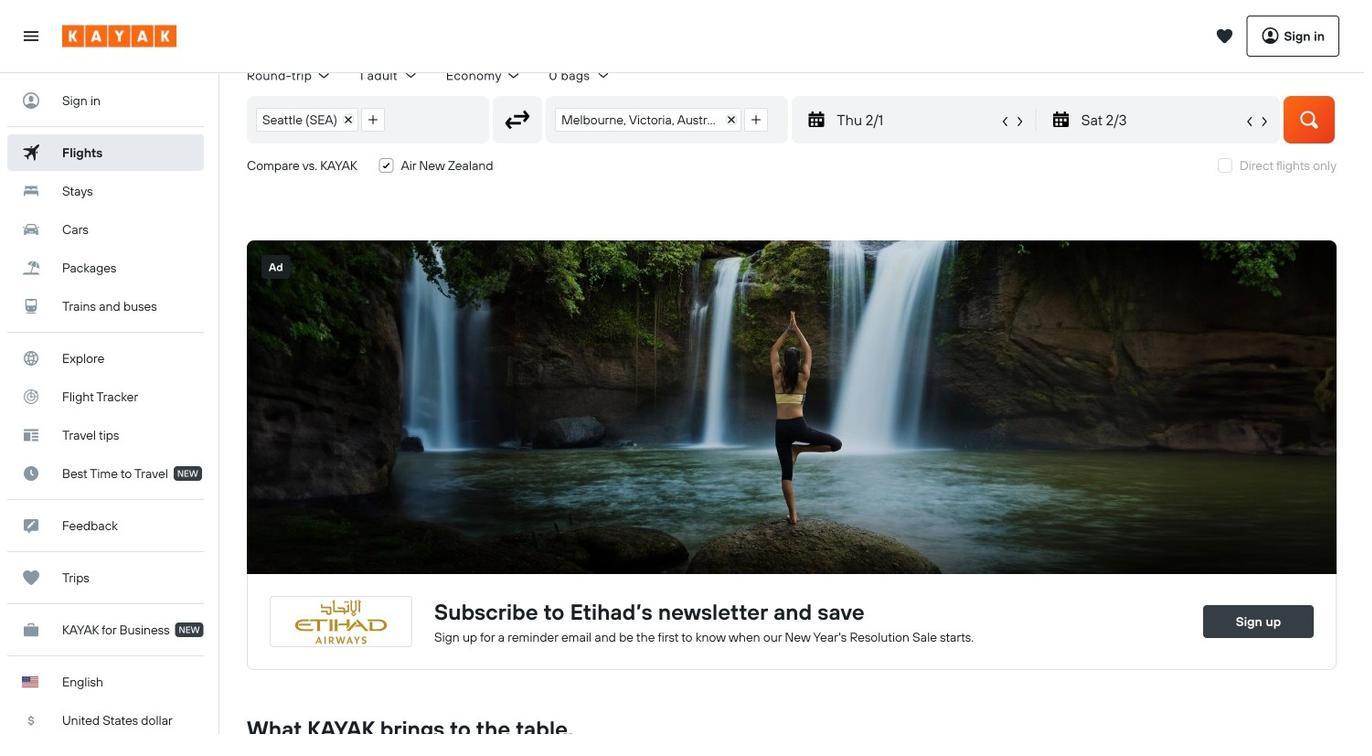 Task type: locate. For each thing, give the bounding box(es) containing it.
remove image
[[344, 115, 353, 124], [727, 115, 736, 124]]

1 list from the left
[[248, 97, 393, 142]]

2 list from the left
[[547, 97, 776, 142]]

Flight destination input text field
[[776, 97, 787, 142]]

list
[[248, 97, 393, 142], [547, 97, 776, 142]]

thursday february 1st element
[[837, 109, 998, 131]]

1 list item from the left
[[256, 108, 358, 131]]

2 remove image from the left
[[727, 115, 736, 124]]

3 list item from the left
[[555, 108, 742, 131]]

remove image for fourth list item from the right
[[344, 115, 353, 124]]

0 horizontal spatial remove image
[[344, 115, 353, 124]]

1 horizontal spatial list
[[547, 97, 776, 142]]

0 horizontal spatial list
[[248, 97, 393, 142]]

1 remove image from the left
[[344, 115, 353, 124]]

Flight origin input text field
[[393, 97, 488, 142]]

list item
[[256, 108, 358, 131], [361, 108, 385, 131], [555, 108, 742, 131], [744, 108, 768, 131]]

1 horizontal spatial remove image
[[727, 115, 736, 124]]

list for 'flight destination input' text field
[[547, 97, 776, 142]]

2 list item from the left
[[361, 108, 385, 131]]

4 list item from the left
[[744, 108, 768, 131]]



Task type: vqa. For each thing, say whether or not it's contained in the screenshot.
Item 1 of 8 group
no



Task type: describe. For each thing, give the bounding box(es) containing it.
united states (english) image
[[22, 677, 38, 688]]

swap departure airport and destination airport image
[[500, 102, 535, 137]]

list for flight origin input text field at the top left of page
[[248, 97, 393, 142]]

hpto logo image
[[271, 597, 411, 646]]

hpto-image element
[[247, 240, 1337, 574]]

remove image for third list item
[[727, 115, 736, 124]]

Cabin type Economy field
[[446, 67, 521, 84]]

saturday february 3rd element
[[1081, 109, 1243, 131]]

submit feedback about our site image
[[15, 509, 48, 542]]

Trip type Round-trip field
[[247, 67, 332, 84]]

navigation menu image
[[22, 27, 40, 45]]



